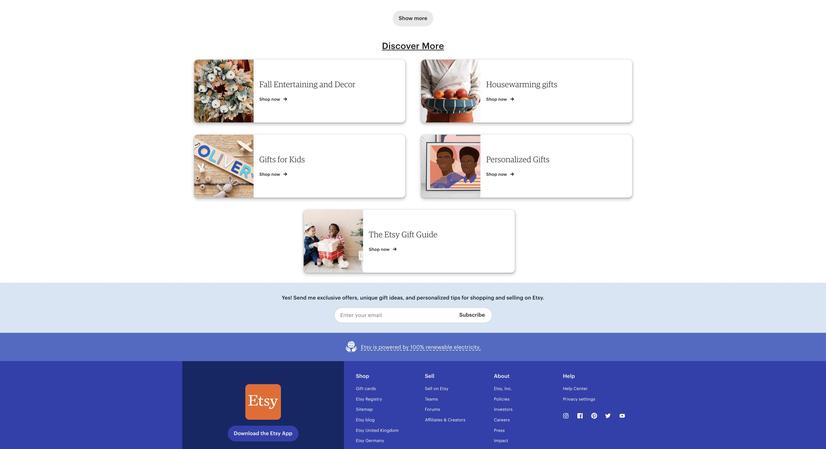Task type: locate. For each thing, give the bounding box(es) containing it.
on left etsy.
[[525, 295, 531, 301]]

2 gifts from the left
[[533, 155, 550, 165]]

1 horizontal spatial gifts
[[533, 155, 550, 165]]

0 horizontal spatial gift
[[356, 387, 364, 392]]

0 vertical spatial help
[[563, 374, 575, 380]]

kids
[[289, 155, 305, 165]]

etsy germany link
[[356, 439, 384, 444]]

impact link
[[494, 439, 508, 444]]

by
[[403, 344, 409, 351]]

offers,
[[342, 295, 359, 301]]

show more
[[399, 15, 427, 21]]

0 horizontal spatial for
[[278, 155, 288, 165]]

shop now down fall
[[259, 97, 281, 102]]

gift cards
[[356, 387, 376, 392]]

the
[[369, 230, 383, 240]]

etsy
[[384, 230, 400, 240], [361, 344, 372, 351], [440, 387, 448, 392], [356, 397, 364, 402], [356, 418, 364, 423], [356, 429, 364, 434], [270, 431, 281, 437], [356, 439, 364, 444]]

2 sell from the top
[[425, 387, 432, 392]]

now down personalized
[[498, 172, 507, 177]]

sell up teams
[[425, 387, 432, 392]]

now down fall
[[271, 97, 280, 102]]

0 vertical spatial for
[[278, 155, 288, 165]]

gift left guide
[[402, 230, 415, 240]]

download the etsy app link
[[228, 426, 298, 442]]

2 help from the top
[[563, 387, 573, 392]]

etsy inside the download the etsy app link
[[270, 431, 281, 437]]

gift left cards
[[356, 387, 364, 392]]

and left selling
[[496, 295, 505, 301]]

sell for sell on etsy
[[425, 387, 432, 392]]

teams link
[[425, 397, 438, 402]]

1 horizontal spatial on
[[525, 295, 531, 301]]

and inside discover more "main content"
[[319, 80, 333, 89]]

etsy inside discover more "main content"
[[384, 230, 400, 240]]

shop down personalized
[[486, 172, 497, 177]]

shop now down personalized
[[486, 172, 508, 177]]

help
[[563, 374, 575, 380], [563, 387, 573, 392]]

for inside discover more "main content"
[[278, 155, 288, 165]]

press link
[[494, 429, 505, 434]]

now
[[271, 97, 280, 102], [498, 97, 507, 102], [271, 172, 280, 177], [498, 172, 507, 177], [381, 247, 390, 252]]

shop for fall
[[259, 97, 270, 102]]

1 sell from the top
[[425, 374, 434, 380]]

gifts
[[542, 80, 557, 89]]

affiliates & creators link
[[425, 418, 465, 423]]

now down the
[[381, 247, 390, 252]]

and left decor
[[319, 80, 333, 89]]

help up "privacy"
[[563, 387, 573, 392]]

shop down fall
[[259, 97, 270, 102]]

shop now down gifts for kids
[[259, 172, 281, 177]]

press
[[494, 429, 505, 434]]

1 horizontal spatial gift
[[402, 230, 415, 240]]

and right ideas,
[[406, 295, 415, 301]]

for
[[278, 155, 288, 165], [462, 295, 469, 301]]

for right tips
[[462, 295, 469, 301]]

shop now down the
[[369, 247, 391, 252]]

unique
[[360, 295, 378, 301]]

1 vertical spatial for
[[462, 295, 469, 301]]

yes!
[[282, 295, 292, 301]]

1 vertical spatial sell
[[425, 387, 432, 392]]

help center link
[[563, 387, 588, 392]]

me
[[308, 295, 316, 301]]

gift
[[379, 295, 388, 301]]

1 vertical spatial gift
[[356, 387, 364, 392]]

gifts left kids
[[259, 155, 276, 165]]

shop now down housewarming
[[486, 97, 508, 102]]

help center
[[563, 387, 588, 392]]

center
[[574, 387, 588, 392]]

tips
[[451, 295, 460, 301]]

shop down gifts for kids
[[259, 172, 270, 177]]

blog
[[365, 418, 375, 423]]

now for gifts
[[271, 172, 280, 177]]

1 vertical spatial help
[[563, 387, 573, 392]]

etsy is powered by 100% renewable electricity.
[[361, 344, 481, 351]]

fall
[[259, 80, 272, 89]]

shop now
[[259, 97, 281, 102], [486, 97, 508, 102], [259, 172, 281, 177], [486, 172, 508, 177], [369, 247, 391, 252]]

shop for housewarming
[[486, 97, 497, 102]]

0 horizontal spatial on
[[434, 387, 439, 392]]

gifts right personalized
[[533, 155, 550, 165]]

shop now for the
[[369, 247, 391, 252]]

sell up the sell on etsy link
[[425, 374, 434, 380]]

investors
[[494, 408, 513, 413]]

shop for personalized
[[486, 172, 497, 177]]

ideas,
[[389, 295, 404, 301]]

for left kids
[[278, 155, 288, 165]]

registry
[[365, 397, 382, 402]]

1 help from the top
[[563, 374, 575, 380]]

shop now for housewarming
[[486, 97, 508, 102]]

shop now for personalized
[[486, 172, 508, 177]]

etsy blog link
[[356, 418, 375, 423]]

on
[[525, 295, 531, 301], [434, 387, 439, 392]]

0 vertical spatial sell
[[425, 374, 434, 380]]

subscribe
[[459, 312, 485, 319]]

careers link
[[494, 418, 510, 423]]

0 horizontal spatial and
[[319, 80, 333, 89]]

shop down housewarming
[[486, 97, 497, 102]]

and
[[319, 80, 333, 89], [406, 295, 415, 301], [496, 295, 505, 301]]

1 vertical spatial on
[[434, 387, 439, 392]]

0 vertical spatial gift
[[402, 230, 415, 240]]

renewable
[[426, 344, 452, 351]]

discover
[[382, 41, 420, 51]]

0 vertical spatial on
[[525, 295, 531, 301]]

now down gifts for kids
[[271, 172, 280, 177]]

exclusive
[[317, 295, 341, 301]]

discover more
[[382, 41, 444, 51]]

help for help
[[563, 374, 575, 380]]

now for the
[[381, 247, 390, 252]]

now down housewarming
[[498, 97, 507, 102]]

gift
[[402, 230, 415, 240], [356, 387, 364, 392]]

housewarming
[[486, 80, 541, 89]]

shop down the
[[369, 247, 380, 252]]

gifts
[[259, 155, 276, 165], [533, 155, 550, 165]]

shop for the
[[369, 247, 380, 252]]

shop now for gifts
[[259, 172, 281, 177]]

shop
[[259, 97, 270, 102], [486, 97, 497, 102], [259, 172, 270, 177], [486, 172, 497, 177], [369, 247, 380, 252], [356, 374, 369, 380]]

2 horizontal spatial and
[[496, 295, 505, 301]]

1 horizontal spatial and
[[406, 295, 415, 301]]

0 horizontal spatial gifts
[[259, 155, 276, 165]]

sell
[[425, 374, 434, 380], [425, 387, 432, 392]]

personalized gifts
[[486, 155, 550, 165]]

shop for gifts
[[259, 172, 270, 177]]

subscribe button
[[454, 308, 492, 324]]

on up teams
[[434, 387, 439, 392]]

1 horizontal spatial for
[[462, 295, 469, 301]]

etsy, inc. link
[[494, 387, 512, 392]]

help up help center link
[[563, 374, 575, 380]]



Task type: describe. For each thing, give the bounding box(es) containing it.
privacy settings
[[563, 397, 595, 402]]

more
[[422, 41, 444, 51]]

investors link
[[494, 408, 513, 413]]

personalized
[[486, 155, 531, 165]]

gift inside discover more "main content"
[[402, 230, 415, 240]]

etsy.
[[533, 295, 544, 301]]

forums
[[425, 408, 440, 413]]

germany
[[365, 439, 384, 444]]

100%
[[410, 344, 424, 351]]

etsy inside etsy is powered by 100% renewable electricity. button
[[361, 344, 372, 351]]

&
[[444, 418, 447, 423]]

settings
[[579, 397, 595, 402]]

affiliates
[[425, 418, 443, 423]]

etsy, inc.
[[494, 387, 512, 392]]

decor
[[335, 80, 356, 89]]

download
[[234, 431, 259, 437]]

shop up gift cards link
[[356, 374, 369, 380]]

the etsy gift guide
[[369, 230, 438, 240]]

yes! send me exclusive offers, unique gift ideas, and personalized tips for shopping and selling on etsy.
[[282, 295, 544, 301]]

kingdom
[[380, 429, 399, 434]]

privacy settings link
[[563, 397, 595, 402]]

etsy united kingdom
[[356, 429, 399, 434]]

entertaining
[[274, 80, 318, 89]]

sitemap
[[356, 408, 373, 413]]

housewarming gifts
[[486, 80, 557, 89]]

privacy
[[563, 397, 578, 402]]

policies link
[[494, 397, 510, 402]]

teams
[[425, 397, 438, 402]]

forums link
[[425, 408, 440, 413]]

shop now for fall
[[259, 97, 281, 102]]

sell on etsy link
[[425, 387, 448, 392]]

sitemap link
[[356, 408, 373, 413]]

the
[[261, 431, 269, 437]]

etsy registry
[[356, 397, 382, 402]]

help for help center
[[563, 387, 573, 392]]

sell on etsy
[[425, 387, 448, 392]]

download the etsy app
[[234, 431, 292, 437]]

careers
[[494, 418, 510, 423]]

etsy germany
[[356, 439, 384, 444]]

powered
[[379, 344, 401, 351]]

gifts for kids
[[259, 155, 305, 165]]

gift cards link
[[356, 387, 376, 392]]

guide
[[416, 230, 438, 240]]

personalized
[[417, 295, 450, 301]]

discover more link
[[382, 41, 444, 51]]

etsy united kingdom link
[[356, 429, 399, 434]]

more
[[414, 15, 427, 21]]

cards
[[365, 387, 376, 392]]

policies
[[494, 397, 510, 402]]

fall entertaining and decor
[[259, 80, 356, 89]]

Enter your email field
[[334, 308, 454, 324]]

inc.
[[504, 387, 512, 392]]

now for fall
[[271, 97, 280, 102]]

electricity.
[[454, 344, 481, 351]]

discover more main content
[[0, 0, 826, 285]]

now for housewarming
[[498, 97, 507, 102]]

show more link
[[393, 11, 433, 26]]

app
[[282, 431, 292, 437]]

send
[[293, 295, 307, 301]]

is
[[373, 344, 377, 351]]

etsy blog
[[356, 418, 375, 423]]

now for personalized
[[498, 172, 507, 177]]

1 gifts from the left
[[259, 155, 276, 165]]

about
[[494, 374, 510, 380]]

creators
[[448, 418, 465, 423]]

shopping
[[470, 295, 494, 301]]

affiliates & creators
[[425, 418, 465, 423]]

impact
[[494, 439, 508, 444]]

sell for sell
[[425, 374, 434, 380]]

etsy registry link
[[356, 397, 382, 402]]

etsy,
[[494, 387, 503, 392]]

show
[[399, 15, 413, 21]]

etsy is powered by 100% renewable electricity. button
[[345, 341, 481, 354]]

united
[[365, 429, 379, 434]]

selling
[[507, 295, 523, 301]]



Task type: vqa. For each thing, say whether or not it's contained in the screenshot.
Sugartreegallery on the right of page
no



